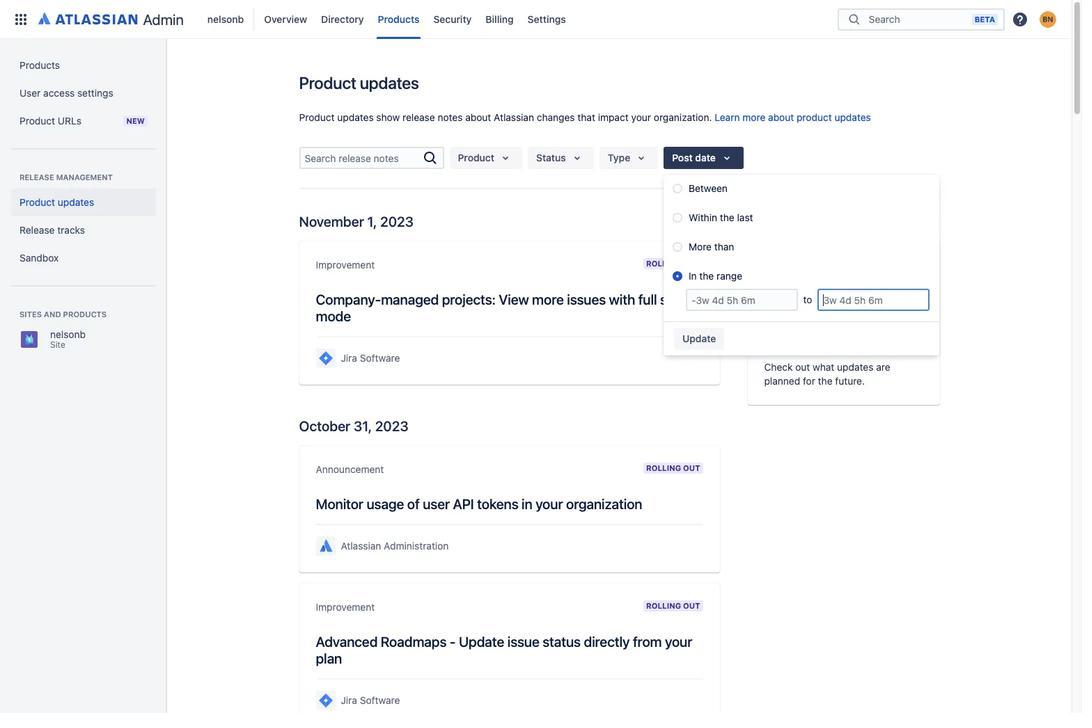 Task type: describe. For each thing, give the bounding box(es) containing it.
out for your
[[683, 602, 700, 611]]

the inside the check out what updates are planned for the future.
[[818, 375, 833, 387]]

product down directory link
[[299, 73, 356, 93]]

type
[[608, 152, 630, 164]]

in the range
[[689, 270, 742, 282]]

0 vertical spatial more
[[743, 111, 766, 123]]

access
[[43, 87, 75, 99]]

jira software image for advanced roadmaps - update issue status directly from your plan
[[317, 693, 334, 710]]

1 vertical spatial your
[[536, 497, 563, 513]]

updates up show
[[360, 73, 419, 93]]

post date
[[672, 152, 716, 164]]

admin banner
[[0, 0, 1072, 39]]

november
[[299, 214, 364, 230]]

new
[[126, 116, 145, 125]]

release
[[403, 111, 435, 123]]

jira software for mode
[[341, 352, 400, 364]]

advanced
[[316, 634, 378, 650]]

changes
[[537, 111, 575, 123]]

are
[[876, 361, 891, 373]]

urls
[[58, 115, 81, 127]]

2 about from the left
[[768, 111, 794, 123]]

overview
[[264, 13, 307, 25]]

october
[[299, 419, 351, 435]]

jira for mode
[[341, 352, 357, 364]]

product inside popup button
[[458, 152, 494, 164]]

site
[[50, 340, 65, 350]]

future.
[[835, 375, 865, 387]]

view
[[499, 292, 529, 308]]

plan
[[316, 651, 342, 667]]

monitor usage of user api tokens in your organization
[[316, 497, 642, 513]]

jira software for plan
[[341, 695, 400, 707]]

nelsonb site
[[50, 329, 86, 350]]

notes
[[438, 111, 463, 123]]

roadmaps
[[381, 634, 447, 650]]

product
[[797, 111, 832, 123]]

more
[[689, 241, 712, 253]]

update inside "advanced roadmaps - update issue status directly from your plan"
[[459, 634, 504, 650]]

and
[[44, 310, 61, 319]]

global navigation element
[[8, 0, 838, 39]]

sandbox link
[[11, 244, 156, 272]]

october 31, 2023
[[299, 419, 409, 435]]

software for plan
[[360, 695, 400, 707]]

with
[[609, 292, 635, 308]]

settings link
[[524, 8, 570, 30]]

directory link
[[317, 8, 368, 30]]

Search field
[[865, 7, 972, 32]]

overview link
[[260, 8, 311, 30]]

atlassian administration image
[[317, 538, 334, 555]]

in
[[689, 270, 697, 282]]

of
[[407, 497, 420, 513]]

admin
[[143, 11, 184, 28]]

1 horizontal spatial your
[[631, 111, 651, 123]]

nelsonb for nelsonb
[[207, 13, 244, 25]]

the for in
[[700, 270, 714, 282]]

open datetime selection image
[[719, 150, 735, 166]]

learn
[[715, 111, 740, 123]]

usage
[[367, 497, 404, 513]]

projects:
[[442, 292, 496, 308]]

0 horizontal spatial products link
[[11, 52, 156, 79]]

1 horizontal spatial products link
[[374, 8, 424, 30]]

product urls
[[20, 115, 81, 127]]

1,
[[367, 214, 377, 230]]

rolling for organization
[[646, 464, 681, 473]]

updates down management on the left top of the page
[[58, 196, 94, 208]]

1 vertical spatial products
[[20, 59, 60, 71]]

billing link
[[482, 8, 518, 30]]

beta
[[975, 14, 995, 23]]

jira for plan
[[341, 695, 357, 707]]

user access settings
[[20, 87, 113, 99]]

product up release tracks at top
[[20, 196, 55, 208]]

product updates link
[[11, 189, 156, 217]]

atlassian administration image
[[317, 538, 334, 555]]

2023 for november 1, 2023
[[380, 214, 414, 230]]

learn more about product updates link
[[715, 111, 871, 123]]

tracks
[[57, 224, 85, 236]]

search icon image
[[846, 12, 863, 26]]

what
[[813, 361, 835, 373]]

rolling for screen
[[646, 259, 681, 268]]

user access settings link
[[11, 79, 156, 107]]

updates left show
[[337, 111, 374, 123]]

rolling out for screen
[[646, 259, 700, 268]]

settings
[[77, 87, 113, 99]]

user
[[423, 497, 450, 513]]

out
[[796, 361, 810, 373]]

products inside global navigation element
[[378, 13, 420, 25]]

update button
[[674, 328, 725, 350]]

post
[[672, 152, 693, 164]]

rolling out for your
[[646, 602, 700, 611]]

out for organization
[[683, 464, 700, 473]]

more than
[[689, 241, 734, 253]]

settings
[[528, 13, 566, 25]]

user
[[20, 87, 41, 99]]

announcement
[[316, 464, 384, 476]]

product updates inside product updates link
[[20, 196, 94, 208]]

monitor
[[316, 497, 363, 513]]

release for release management
[[20, 173, 54, 182]]

rolling out for organization
[[646, 464, 700, 473]]

directory
[[321, 13, 364, 25]]

more inside company-managed projects: view more issues with full screen mode
[[532, 292, 564, 308]]

screen
[[660, 292, 702, 308]]

management
[[56, 173, 113, 182]]

admin link
[[33, 8, 189, 30]]

1 horizontal spatial atlassian
[[494, 111, 534, 123]]

date
[[695, 152, 716, 164]]

products
[[63, 310, 107, 319]]

company-
[[316, 292, 381, 308]]

post date button
[[664, 147, 744, 169]]



Task type: vqa. For each thing, say whether or not it's contained in the screenshot.


Task type: locate. For each thing, give the bounding box(es) containing it.
0 vertical spatial your
[[631, 111, 651, 123]]

account image
[[1040, 11, 1057, 28]]

3 rolling from the top
[[646, 602, 681, 611]]

release management
[[20, 173, 113, 182]]

2 rolling out from the top
[[646, 464, 700, 473]]

0 horizontal spatial about
[[465, 111, 491, 123]]

1 jira from the top
[[341, 352, 357, 364]]

than
[[714, 241, 734, 253]]

last
[[737, 212, 753, 224]]

release for release tracks
[[20, 224, 55, 236]]

your right in
[[536, 497, 563, 513]]

nelsonb down "sites and products"
[[50, 329, 86, 341]]

0 vertical spatial release
[[20, 173, 54, 182]]

nelsonb
[[207, 13, 244, 25], [50, 329, 86, 341]]

atlassian image
[[38, 10, 138, 26], [38, 10, 138, 26]]

jira
[[341, 352, 357, 364], [341, 695, 357, 707]]

0 vertical spatial products
[[378, 13, 420, 25]]

1 horizontal spatial the
[[720, 212, 735, 224]]

update
[[683, 333, 716, 345], [459, 634, 504, 650]]

0 vertical spatial software
[[360, 352, 400, 364]]

0 horizontal spatial product updates
[[20, 196, 94, 208]]

nelsonb for nelsonb site
[[50, 329, 86, 341]]

2 jira from the top
[[341, 695, 357, 707]]

more right learn
[[743, 111, 766, 123]]

2 vertical spatial your
[[665, 634, 692, 650]]

2 horizontal spatial your
[[665, 634, 692, 650]]

1 vertical spatial more
[[532, 292, 564, 308]]

to
[[803, 294, 812, 306]]

2023 right the 1,
[[380, 214, 414, 230]]

nelsonb left overview in the left of the page
[[207, 13, 244, 25]]

2 vertical spatial rolling out
[[646, 602, 700, 611]]

your inside "advanced roadmaps - update issue status directly from your plan"
[[665, 634, 692, 650]]

2 vertical spatial rolling
[[646, 602, 681, 611]]

0 horizontal spatial the
[[700, 270, 714, 282]]

update right -
[[459, 634, 504, 650]]

3w 4d 5h 6m field
[[819, 290, 928, 310]]

1 vertical spatial product updates
[[20, 196, 94, 208]]

improvement for advanced roadmaps - update issue status directly from your plan
[[316, 602, 375, 614]]

atlassian left changes
[[494, 111, 534, 123]]

show
[[376, 111, 400, 123]]

from
[[633, 634, 662, 650]]

products link left security link
[[374, 8, 424, 30]]

2 rolling from the top
[[646, 464, 681, 473]]

more
[[743, 111, 766, 123], [532, 292, 564, 308]]

None radio
[[673, 213, 683, 223], [673, 242, 683, 252], [673, 272, 683, 281], [673, 213, 683, 223], [673, 242, 683, 252], [673, 272, 683, 281]]

security link
[[429, 8, 476, 30]]

atlassian
[[494, 111, 534, 123], [341, 540, 381, 552]]

1 vertical spatial the
[[700, 270, 714, 282]]

jira software down mode
[[341, 352, 400, 364]]

0 vertical spatial update
[[683, 333, 716, 345]]

tokens
[[477, 497, 519, 513]]

0 vertical spatial atlassian
[[494, 111, 534, 123]]

the left last
[[720, 212, 735, 224]]

status
[[543, 634, 581, 650]]

within
[[689, 212, 717, 224]]

sandbox
[[20, 252, 59, 264]]

about
[[465, 111, 491, 123], [768, 111, 794, 123]]

status
[[536, 152, 566, 164]]

billing
[[486, 13, 514, 25]]

managed
[[381, 292, 439, 308]]

november 1, 2023
[[299, 214, 414, 230]]

jira software image for company-managed projects: view more issues with full screen mode
[[317, 350, 334, 367]]

your
[[631, 111, 651, 123], [536, 497, 563, 513], [665, 634, 692, 650]]

rolling for your
[[646, 602, 681, 611]]

update inside button
[[683, 333, 716, 345]]

1 vertical spatial jira software
[[341, 695, 400, 707]]

0 vertical spatial nelsonb
[[207, 13, 244, 25]]

product updates
[[299, 73, 419, 93], [20, 196, 94, 208]]

1 horizontal spatial product updates
[[299, 73, 419, 93]]

type button
[[599, 147, 658, 169]]

organization.
[[654, 111, 712, 123]]

2 jira software from the top
[[341, 695, 400, 707]]

products
[[378, 13, 420, 25], [20, 59, 60, 71]]

1 vertical spatial products link
[[11, 52, 156, 79]]

1 horizontal spatial products
[[378, 13, 420, 25]]

0 horizontal spatial more
[[532, 292, 564, 308]]

appswitcher icon image
[[13, 11, 29, 28]]

in
[[522, 497, 533, 513]]

between
[[689, 182, 728, 194]]

sites and products
[[20, 310, 107, 319]]

1 vertical spatial update
[[459, 634, 504, 650]]

release left management on the left top of the page
[[20, 173, 54, 182]]

None radio
[[673, 184, 683, 194]]

product down user in the left of the page
[[20, 115, 55, 127]]

2023 for october 31, 2023
[[375, 419, 409, 435]]

api
[[453, 497, 474, 513]]

status button
[[528, 147, 594, 169]]

organization
[[566, 497, 642, 513]]

1 jira software from the top
[[341, 352, 400, 364]]

2 software from the top
[[360, 695, 400, 707]]

out
[[683, 259, 700, 268], [683, 464, 700, 473], [683, 602, 700, 611]]

release
[[20, 173, 54, 182], [20, 224, 55, 236]]

software down managed on the left top of the page
[[360, 352, 400, 364]]

jira right jira software image
[[341, 695, 357, 707]]

jira software
[[341, 352, 400, 364], [341, 695, 400, 707]]

0 vertical spatial product updates
[[299, 73, 419, 93]]

0 vertical spatial improvement
[[316, 259, 375, 271]]

your right from
[[665, 634, 692, 650]]

0 vertical spatial jira
[[341, 352, 357, 364]]

advanced roadmaps - update issue status directly from your plan
[[316, 634, 692, 667]]

updates inside the check out what updates are planned for the future.
[[837, 361, 874, 373]]

1 vertical spatial jira
[[341, 695, 357, 707]]

1 horizontal spatial more
[[743, 111, 766, 123]]

31,
[[354, 419, 372, 435]]

jira down mode
[[341, 352, 357, 364]]

toggle navigation image
[[153, 56, 184, 84]]

1 out from the top
[[683, 259, 700, 268]]

0 horizontal spatial nelsonb
[[50, 329, 86, 341]]

company-managed projects: view more issues with full screen mode
[[316, 292, 702, 325]]

product
[[299, 73, 356, 93], [299, 111, 335, 123], [20, 115, 55, 127], [458, 152, 494, 164], [20, 196, 55, 208]]

2 improvement from the top
[[316, 602, 375, 614]]

1 vertical spatial software
[[360, 695, 400, 707]]

1 vertical spatial out
[[683, 464, 700, 473]]

product updates down release management
[[20, 196, 94, 208]]

0 vertical spatial the
[[720, 212, 735, 224]]

release up sandbox
[[20, 224, 55, 236]]

1 vertical spatial rolling out
[[646, 464, 700, 473]]

0 horizontal spatial products
[[20, 59, 60, 71]]

planned
[[764, 375, 800, 387]]

update down screen on the right top of page
[[683, 333, 716, 345]]

sites
[[20, 310, 42, 319]]

security
[[434, 13, 472, 25]]

software right jira software image
[[360, 695, 400, 707]]

1 about from the left
[[465, 111, 491, 123]]

updates right product
[[835, 111, 871, 123]]

3 out from the top
[[683, 602, 700, 611]]

3 rolling out from the top
[[646, 602, 700, 611]]

1 software from the top
[[360, 352, 400, 364]]

1 rolling out from the top
[[646, 259, 700, 268]]

updates up future.
[[837, 361, 874, 373]]

1 rolling from the top
[[646, 259, 681, 268]]

about right the notes
[[465, 111, 491, 123]]

improvement up advanced
[[316, 602, 375, 614]]

2 vertical spatial out
[[683, 602, 700, 611]]

0 vertical spatial rolling
[[646, 259, 681, 268]]

1 vertical spatial release
[[20, 224, 55, 236]]

1 release from the top
[[20, 173, 54, 182]]

that
[[578, 111, 595, 123]]

for
[[803, 375, 815, 387]]

1 horizontal spatial nelsonb
[[207, 13, 244, 25]]

1 vertical spatial rolling
[[646, 464, 681, 473]]

software
[[360, 352, 400, 364], [360, 695, 400, 707]]

2 release from the top
[[20, 224, 55, 236]]

directly
[[584, 634, 630, 650]]

check out what updates are planned for the future. link
[[748, 242, 940, 405]]

1 vertical spatial improvement
[[316, 602, 375, 614]]

1 vertical spatial nelsonb
[[50, 329, 86, 341]]

1 horizontal spatial about
[[768, 111, 794, 123]]

nelsonb inside global navigation element
[[207, 13, 244, 25]]

1 improvement from the top
[[316, 259, 375, 271]]

check out what updates are planned for the future.
[[764, 361, 891, 387]]

-
[[450, 634, 456, 650]]

the down what
[[818, 375, 833, 387]]

0 horizontal spatial your
[[536, 497, 563, 513]]

the for within
[[720, 212, 735, 224]]

issue
[[507, 634, 540, 650]]

0 vertical spatial products link
[[374, 8, 424, 30]]

products link up "settings"
[[11, 52, 156, 79]]

0 horizontal spatial atlassian
[[341, 540, 381, 552]]

1 horizontal spatial update
[[683, 333, 716, 345]]

0 horizontal spatial update
[[459, 634, 504, 650]]

improvement up company-
[[316, 259, 375, 271]]

range
[[717, 270, 742, 282]]

nelsonb link
[[203, 8, 248, 30]]

1 vertical spatial atlassian
[[341, 540, 381, 552]]

jira software right jira software image
[[341, 695, 400, 707]]

2 horizontal spatial the
[[818, 375, 833, 387]]

products link
[[374, 8, 424, 30], [11, 52, 156, 79]]

0 vertical spatial out
[[683, 259, 700, 268]]

updates
[[360, 73, 419, 93], [337, 111, 374, 123], [835, 111, 871, 123], [58, 196, 94, 208], [837, 361, 874, 373]]

software for mode
[[360, 352, 400, 364]]

0 vertical spatial 2023
[[380, 214, 414, 230]]

impact
[[598, 111, 629, 123]]

product updates show release notes about atlassian changes that impact your organization. learn more about product updates
[[299, 111, 871, 123]]

product button
[[450, 147, 522, 169]]

product right search image
[[458, 152, 494, 164]]

-3w 4d 5h 6m field
[[687, 290, 796, 310]]

improvement for company-managed projects: view more issues with full screen mode
[[316, 259, 375, 271]]

1 vertical spatial 2023
[[375, 419, 409, 435]]

search image
[[422, 150, 438, 166]]

the right in
[[700, 270, 714, 282]]

full
[[638, 292, 657, 308]]

product up search 'text box'
[[299, 111, 335, 123]]

atlassian right atlassian administration image at the left bottom of the page
[[341, 540, 381, 552]]

out for screen
[[683, 259, 700, 268]]

jira software image
[[317, 350, 334, 367], [317, 350, 334, 367], [317, 693, 334, 710]]

products up user in the left of the page
[[20, 59, 60, 71]]

0 vertical spatial rolling out
[[646, 259, 700, 268]]

products left security
[[378, 13, 420, 25]]

more right view
[[532, 292, 564, 308]]

improvement
[[316, 259, 375, 271], [316, 602, 375, 614]]

check
[[764, 361, 793, 373]]

about left product
[[768, 111, 794, 123]]

your right impact
[[631, 111, 651, 123]]

help icon image
[[1012, 11, 1029, 28]]

jira software image
[[317, 693, 334, 710]]

Search text field
[[301, 148, 422, 168]]

product updates up show
[[299, 73, 419, 93]]

0 vertical spatial jira software
[[341, 352, 400, 364]]

2 vertical spatial the
[[818, 375, 833, 387]]

2 out from the top
[[683, 464, 700, 473]]

2023 right 31,
[[375, 419, 409, 435]]

release tracks link
[[11, 217, 156, 244]]



